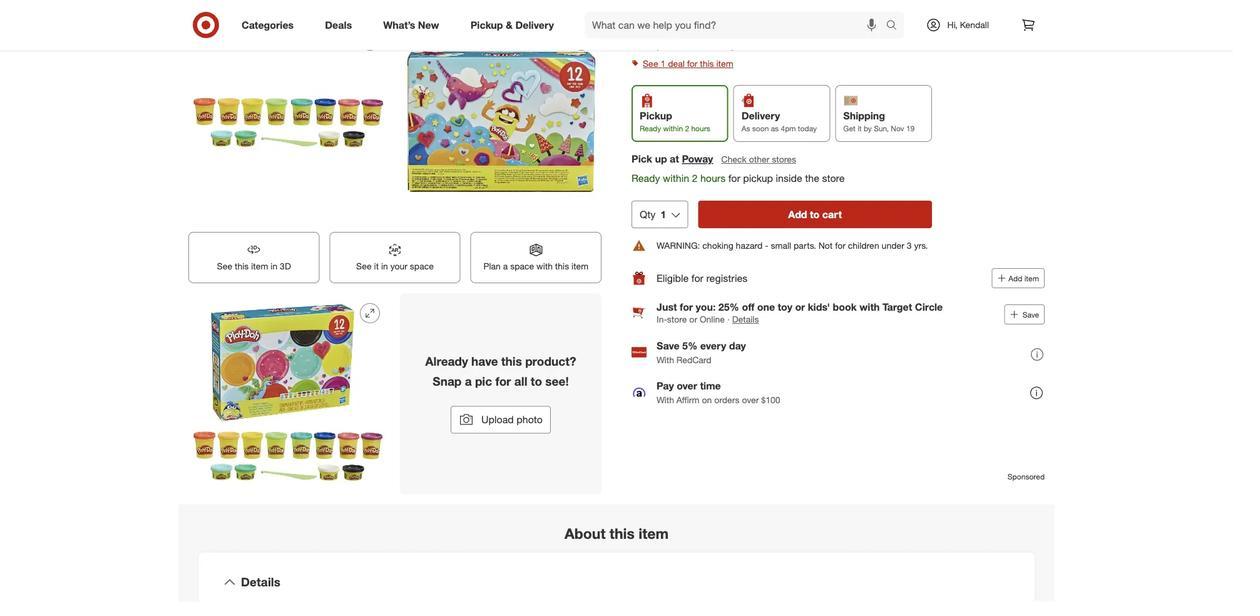 Task type: vqa. For each thing, say whether or not it's contained in the screenshot.
bottommost Details
yes



Task type: describe. For each thing, give the bounding box(es) containing it.
it inside shipping get it by sun, nov 19
[[858, 124, 862, 133]]

add item
[[1009, 274, 1039, 283]]

not
[[819, 240, 833, 251]]

get
[[843, 124, 856, 133]]

play-doh bright delights 12-pack, 4 of 6 image
[[400, 21, 602, 222]]

under
[[882, 240, 905, 251]]

warning: choking hazard - small parts. not for children under 3 yrs.
[[657, 240, 928, 251]]

5%
[[682, 340, 698, 352]]

1 horizontal spatial over
[[742, 395, 759, 406]]

hi, kendall
[[948, 19, 989, 30]]

pic
[[475, 374, 492, 389]]

yrs.
[[914, 240, 928, 251]]

inside
[[776, 172, 802, 185]]

deal
[[668, 58, 685, 69]]

choking
[[703, 240, 734, 251]]

%
[[700, 27, 707, 37]]

store inside just for you: 25% off one toy or kids' book with target circle in-store or online ∙ details
[[667, 314, 687, 325]]

save 5% every day with redcard
[[657, 340, 746, 365]]

see this item in 3d button
[[188, 232, 319, 283]]

when
[[632, 40, 654, 51]]

see it in your space
[[356, 261, 434, 272]]

add for add item
[[1009, 274, 1023, 283]]

with inside save 5% every day with redcard
[[657, 354, 674, 365]]

time
[[700, 380, 721, 392]]

pickup & delivery link
[[460, 11, 570, 39]]

cart
[[822, 208, 842, 220]]

hours inside 'pickup ready within 2 hours'
[[691, 124, 710, 133]]

one
[[757, 301, 775, 313]]

what's new link
[[373, 11, 455, 39]]

)
[[718, 27, 720, 37]]

this inside already have this product? snap a pic for all to see!
[[501, 354, 522, 369]]

a inside already have this product? snap a pic for all to see!
[[465, 374, 472, 389]]

with inside pay over time with affirm on orders over $100
[[657, 395, 674, 406]]

a inside button
[[503, 261, 508, 272]]

image gallery element
[[188, 0, 602, 499]]

small
[[771, 240, 791, 251]]

see!
[[545, 374, 569, 389]]

it inside button
[[374, 261, 379, 272]]

$4.99
[[632, 6, 667, 24]]

reg
[[669, 13, 680, 22]]

pay
[[657, 380, 674, 392]]

plan a space with this item
[[484, 261, 589, 272]]

stores
[[772, 154, 796, 165]]

toy
[[778, 301, 793, 313]]

0 vertical spatial delivery
[[515, 19, 554, 31]]

product?
[[525, 354, 576, 369]]

for inside already have this product? snap a pic for all to see!
[[495, 374, 511, 389]]

check other stores
[[721, 154, 796, 165]]

add to cart
[[788, 208, 842, 220]]

(
[[690, 27, 692, 37]]

details button
[[208, 563, 1025, 603]]

redcard
[[677, 354, 712, 365]]

deals
[[325, 19, 352, 31]]

plan a space with this item button
[[471, 232, 602, 283]]

1.60
[[673, 27, 688, 37]]

online
[[700, 314, 725, 325]]

orders
[[714, 395, 740, 406]]

at
[[670, 153, 679, 165]]

save for save 5% every day with redcard
[[657, 340, 680, 352]]

add to cart button
[[698, 201, 932, 228]]

shipping
[[843, 109, 885, 122]]

soon
[[752, 124, 769, 133]]

play-doh bright delights 12-pack, 5 of 6 image
[[188, 294, 390, 495]]

24
[[692, 27, 700, 37]]

what's
[[383, 19, 415, 31]]

snap
[[433, 374, 462, 389]]

have
[[471, 354, 498, 369]]

on
[[702, 395, 712, 406]]

details inside dropdown button
[[241, 576, 280, 590]]

-
[[765, 240, 769, 251]]

search
[[881, 20, 911, 32]]

add for add to cart
[[788, 208, 807, 220]]

already
[[425, 354, 468, 369]]

details button
[[732, 313, 759, 326]]

3
[[907, 240, 912, 251]]

search button
[[881, 11, 911, 41]]

1 horizontal spatial or
[[795, 301, 805, 313]]

when purchased online
[[632, 40, 724, 51]]

target
[[883, 301, 912, 313]]

today
[[798, 124, 817, 133]]

19
[[906, 124, 915, 133]]

see for see 1 deal for this item
[[643, 58, 658, 69]]

to inside already have this product? snap a pic for all to see!
[[531, 374, 542, 389]]

parts.
[[794, 240, 816, 251]]

your
[[390, 261, 408, 272]]

2 space from the left
[[510, 261, 534, 272]]

already have this product? snap a pic for all to see!
[[425, 354, 576, 389]]

4pm
[[781, 124, 796, 133]]

day
[[729, 340, 746, 352]]

sun,
[[874, 124, 889, 133]]

∙
[[727, 314, 730, 325]]

sale
[[632, 26, 650, 37]]

kids'
[[808, 301, 830, 313]]

see for see it in your space
[[356, 261, 372, 272]]

for right eligible at the top of page
[[692, 272, 704, 284]]

off inside $4.99 reg $6.59 sale save $ 1.60 ( 24 % off )
[[710, 27, 718, 37]]

1 vertical spatial 2
[[692, 172, 698, 185]]

save
[[652, 27, 667, 37]]

pick
[[632, 153, 652, 165]]



Task type: locate. For each thing, give the bounding box(es) containing it.
pickup left the &
[[471, 19, 503, 31]]

1 horizontal spatial it
[[858, 124, 862, 133]]

warning:
[[657, 240, 700, 251]]

save for save
[[1023, 310, 1039, 319]]

what's new
[[383, 19, 439, 31]]

0 horizontal spatial to
[[531, 374, 542, 389]]

0 horizontal spatial save
[[657, 340, 680, 352]]

25%
[[719, 301, 739, 313]]

1 with from the top
[[657, 354, 674, 365]]

off
[[710, 27, 718, 37], [742, 301, 755, 313]]

over left $100 on the bottom right
[[742, 395, 759, 406]]

0 vertical spatial store
[[822, 172, 845, 185]]

delivery as soon as 4pm today
[[742, 109, 817, 133]]

just
[[657, 301, 677, 313]]

What can we help you find? suggestions appear below search field
[[585, 11, 889, 39]]

in-
[[657, 314, 667, 325]]

with right plan
[[537, 261, 553, 272]]

it left by
[[858, 124, 862, 133]]

1 horizontal spatial details
[[732, 314, 759, 325]]

0 horizontal spatial off
[[710, 27, 718, 37]]

poway
[[682, 153, 713, 165]]

it
[[858, 124, 862, 133], [374, 261, 379, 272]]

see
[[643, 58, 658, 69], [217, 261, 232, 272], [356, 261, 372, 272]]

1 vertical spatial pickup
[[640, 109, 672, 122]]

pay over time with affirm on orders over $100
[[657, 380, 780, 406]]

0 vertical spatial ready
[[640, 124, 661, 133]]

pickup inside 'pickup ready within 2 hours'
[[640, 109, 672, 122]]

affirm
[[677, 395, 700, 406]]

1 vertical spatial a
[[465, 374, 472, 389]]

it left your
[[374, 261, 379, 272]]

$100
[[761, 395, 780, 406]]

off up details button
[[742, 301, 755, 313]]

2 within from the top
[[663, 172, 689, 185]]

upload photo button
[[451, 407, 551, 434]]

for down check
[[728, 172, 740, 185]]

details inside just for you: 25% off one toy or kids' book with target circle in-store or online ∙ details
[[732, 314, 759, 325]]

off right %
[[710, 27, 718, 37]]

for left you:
[[680, 301, 693, 313]]

photo
[[517, 414, 543, 426]]

2 1 from the top
[[661, 208, 666, 220]]

play-doh bright delights 12-pack, 3 of 6 image
[[188, 21, 390, 222]]

as
[[771, 124, 779, 133]]

save down add item
[[1023, 310, 1039, 319]]

2
[[685, 124, 689, 133], [692, 172, 698, 185]]

with down pay
[[657, 395, 674, 406]]

for right "deal"
[[687, 58, 698, 69]]

$4.99 reg $6.59 sale save $ 1.60 ( 24 % off )
[[632, 6, 720, 37]]

1 horizontal spatial pickup
[[640, 109, 672, 122]]

poway button
[[682, 152, 713, 166]]

0 vertical spatial save
[[1023, 310, 1039, 319]]

up
[[655, 153, 667, 165]]

1 vertical spatial off
[[742, 301, 755, 313]]

$
[[670, 27, 673, 37]]

0 vertical spatial to
[[810, 208, 820, 220]]

see down 'when'
[[643, 58, 658, 69]]

delivery right the &
[[515, 19, 554, 31]]

1 horizontal spatial add
[[1009, 274, 1023, 283]]

save left 5%
[[657, 340, 680, 352]]

1 vertical spatial details
[[241, 576, 280, 590]]

as
[[742, 124, 750, 133]]

1 vertical spatial store
[[667, 314, 687, 325]]

0 horizontal spatial a
[[465, 374, 472, 389]]

0 vertical spatial 2
[[685, 124, 689, 133]]

details
[[732, 314, 759, 325], [241, 576, 280, 590]]

ready within 2 hours for pickup inside the store
[[632, 172, 845, 185]]

1 horizontal spatial a
[[503, 261, 508, 272]]

shipping get it by sun, nov 19
[[843, 109, 915, 133]]

0 horizontal spatial store
[[667, 314, 687, 325]]

0 vertical spatial or
[[795, 301, 805, 313]]

a
[[503, 261, 508, 272], [465, 374, 472, 389]]

pickup inside pickup & delivery link
[[471, 19, 503, 31]]

eligible for registries
[[657, 272, 748, 284]]

1 1 from the top
[[661, 58, 666, 69]]

store down 'just'
[[667, 314, 687, 325]]

0 vertical spatial add
[[788, 208, 807, 220]]

kendall
[[960, 19, 989, 30]]

delivery
[[515, 19, 554, 31], [742, 109, 780, 122]]

2 inside 'pickup ready within 2 hours'
[[685, 124, 689, 133]]

pickup
[[471, 19, 503, 31], [640, 109, 672, 122]]

1 for see
[[661, 58, 666, 69]]

0 horizontal spatial space
[[410, 261, 434, 272]]

categories
[[242, 19, 294, 31]]

or down you:
[[689, 314, 697, 325]]

1 horizontal spatial with
[[860, 301, 880, 313]]

within inside 'pickup ready within 2 hours'
[[663, 124, 683, 133]]

1 for qty
[[661, 208, 666, 220]]

with up pay
[[657, 354, 674, 365]]

children
[[848, 240, 879, 251]]

eligible
[[657, 272, 689, 284]]

2 horizontal spatial see
[[643, 58, 658, 69]]

for inside see 1 deal for this item link
[[687, 58, 698, 69]]

1 horizontal spatial see
[[356, 261, 372, 272]]

with right book
[[860, 301, 880, 313]]

2 up poway
[[685, 124, 689, 133]]

delivery inside "delivery as soon as 4pm today"
[[742, 109, 780, 122]]

about this item
[[565, 525, 669, 543]]

0 vertical spatial 1
[[661, 58, 666, 69]]

1 horizontal spatial off
[[742, 301, 755, 313]]

space right plan
[[510, 261, 534, 272]]

add
[[788, 208, 807, 220], [1009, 274, 1023, 283]]

registries
[[706, 272, 748, 284]]

pickup & delivery
[[471, 19, 554, 31]]

within down at
[[663, 172, 689, 185]]

ready down pick
[[632, 172, 660, 185]]

in
[[271, 261, 277, 272], [381, 261, 388, 272]]

ready
[[640, 124, 661, 133], [632, 172, 660, 185]]

0 vertical spatial pickup
[[471, 19, 503, 31]]

to inside button
[[810, 208, 820, 220]]

space
[[410, 261, 434, 272], [510, 261, 534, 272]]

1 vertical spatial it
[[374, 261, 379, 272]]

by
[[864, 124, 872, 133]]

0 horizontal spatial details
[[241, 576, 280, 590]]

1 horizontal spatial 2
[[692, 172, 698, 185]]

or right toy in the right of the page
[[795, 301, 805, 313]]

see left 3d
[[217, 261, 232, 272]]

to right the all
[[531, 374, 542, 389]]

1 vertical spatial over
[[742, 395, 759, 406]]

with inside just for you: 25% off one toy or kids' book with target circle in-store or online ∙ details
[[860, 301, 880, 313]]

1 right qty
[[661, 208, 666, 220]]

1 vertical spatial or
[[689, 314, 697, 325]]

new
[[418, 19, 439, 31]]

add item button
[[992, 268, 1045, 288]]

0 horizontal spatial with
[[537, 261, 553, 272]]

2 in from the left
[[381, 261, 388, 272]]

0 vertical spatial off
[[710, 27, 718, 37]]

0 horizontal spatial add
[[788, 208, 807, 220]]

0 vertical spatial a
[[503, 261, 508, 272]]

0 horizontal spatial 2
[[685, 124, 689, 133]]

within up pick up at poway
[[663, 124, 683, 133]]

1 space from the left
[[410, 261, 434, 272]]

0 vertical spatial with
[[537, 261, 553, 272]]

with inside button
[[537, 261, 553, 272]]

0 vertical spatial it
[[858, 124, 862, 133]]

1
[[661, 58, 666, 69], [661, 208, 666, 220]]

1 vertical spatial ready
[[632, 172, 660, 185]]

online
[[701, 40, 724, 51]]

1 vertical spatial save
[[657, 340, 680, 352]]

for right not
[[835, 240, 846, 251]]

over up the affirm
[[677, 380, 697, 392]]

0 horizontal spatial or
[[689, 314, 697, 325]]

pickup for ready
[[640, 109, 672, 122]]

circle
[[915, 301, 943, 313]]

check other stores button
[[721, 153, 797, 166]]

hours down poway button
[[700, 172, 726, 185]]

for left the all
[[495, 374, 511, 389]]

in left your
[[381, 261, 388, 272]]

ready up pick
[[640, 124, 661, 133]]

see this item in 3d
[[217, 261, 291, 272]]

see it in your space button
[[329, 232, 461, 283]]

2 with from the top
[[657, 395, 674, 406]]

0 vertical spatial within
[[663, 124, 683, 133]]

0 vertical spatial over
[[677, 380, 697, 392]]

1 in from the left
[[271, 261, 277, 272]]

every
[[700, 340, 726, 352]]

1 vertical spatial within
[[663, 172, 689, 185]]

0 horizontal spatial in
[[271, 261, 277, 272]]

0 vertical spatial with
[[657, 354, 674, 365]]

save inside button
[[1023, 310, 1039, 319]]

save
[[1023, 310, 1039, 319], [657, 340, 680, 352]]

1 vertical spatial to
[[531, 374, 542, 389]]

item
[[716, 58, 733, 69], [251, 261, 268, 272], [572, 261, 589, 272], [1025, 274, 1039, 283], [639, 525, 669, 543]]

a left pic
[[465, 374, 472, 389]]

see 1 deal for this item link
[[632, 55, 1045, 72]]

pickup up up
[[640, 109, 672, 122]]

save inside save 5% every day with redcard
[[657, 340, 680, 352]]

add up save button at the bottom right of page
[[1009, 274, 1023, 283]]

delivery up soon
[[742, 109, 780, 122]]

1 horizontal spatial in
[[381, 261, 388, 272]]

ready inside 'pickup ready within 2 hours'
[[640, 124, 661, 133]]

1 vertical spatial hours
[[700, 172, 726, 185]]

1 within from the top
[[663, 124, 683, 133]]

0 horizontal spatial pickup
[[471, 19, 503, 31]]

off inside just for you: 25% off one toy or kids' book with target circle in-store or online ∙ details
[[742, 301, 755, 313]]

1 horizontal spatial store
[[822, 172, 845, 185]]

just for you: 25% off one toy or kids' book with target circle in-store or online ∙ details
[[657, 301, 943, 325]]

1 horizontal spatial space
[[510, 261, 534, 272]]

1 vertical spatial 1
[[661, 208, 666, 220]]

qty
[[640, 208, 656, 220]]

1 vertical spatial delivery
[[742, 109, 780, 122]]

1 horizontal spatial save
[[1023, 310, 1039, 319]]

deals link
[[314, 11, 368, 39]]

upload photo
[[481, 414, 543, 426]]

space right your
[[410, 261, 434, 272]]

to
[[810, 208, 820, 220], [531, 374, 542, 389]]

purchased
[[657, 40, 699, 51]]

0 horizontal spatial over
[[677, 380, 697, 392]]

see left your
[[356, 261, 372, 272]]

1 vertical spatial add
[[1009, 274, 1023, 283]]

1 vertical spatial with
[[657, 395, 674, 406]]

add up warning: choking hazard - small parts. not for children under 3 yrs.
[[788, 208, 807, 220]]

1 horizontal spatial to
[[810, 208, 820, 220]]

0 horizontal spatial see
[[217, 261, 232, 272]]

other
[[749, 154, 770, 165]]

hours up poway
[[691, 124, 710, 133]]

2 down poway button
[[692, 172, 698, 185]]

1 vertical spatial with
[[860, 301, 880, 313]]

0 horizontal spatial delivery
[[515, 19, 554, 31]]

in left 3d
[[271, 261, 277, 272]]

see 1 deal for this item
[[643, 58, 733, 69]]

$6.59
[[682, 13, 700, 22]]

0 vertical spatial hours
[[691, 124, 710, 133]]

0 vertical spatial details
[[732, 314, 759, 325]]

0 horizontal spatial it
[[374, 261, 379, 272]]

for inside just for you: 25% off one toy or kids' book with target circle in-store or online ∙ details
[[680, 301, 693, 313]]

upload
[[481, 414, 514, 426]]

to left cart
[[810, 208, 820, 220]]

book
[[833, 301, 857, 313]]

hazard
[[736, 240, 763, 251]]

about
[[565, 525, 606, 543]]

a right plan
[[503, 261, 508, 272]]

store right the
[[822, 172, 845, 185]]

1 horizontal spatial delivery
[[742, 109, 780, 122]]

nov
[[891, 124, 904, 133]]

the
[[805, 172, 819, 185]]

pickup for &
[[471, 19, 503, 31]]

hi,
[[948, 19, 958, 30]]

1 left "deal"
[[661, 58, 666, 69]]

see for see this item in 3d
[[217, 261, 232, 272]]

check
[[721, 154, 747, 165]]

save button
[[1005, 305, 1045, 325]]



